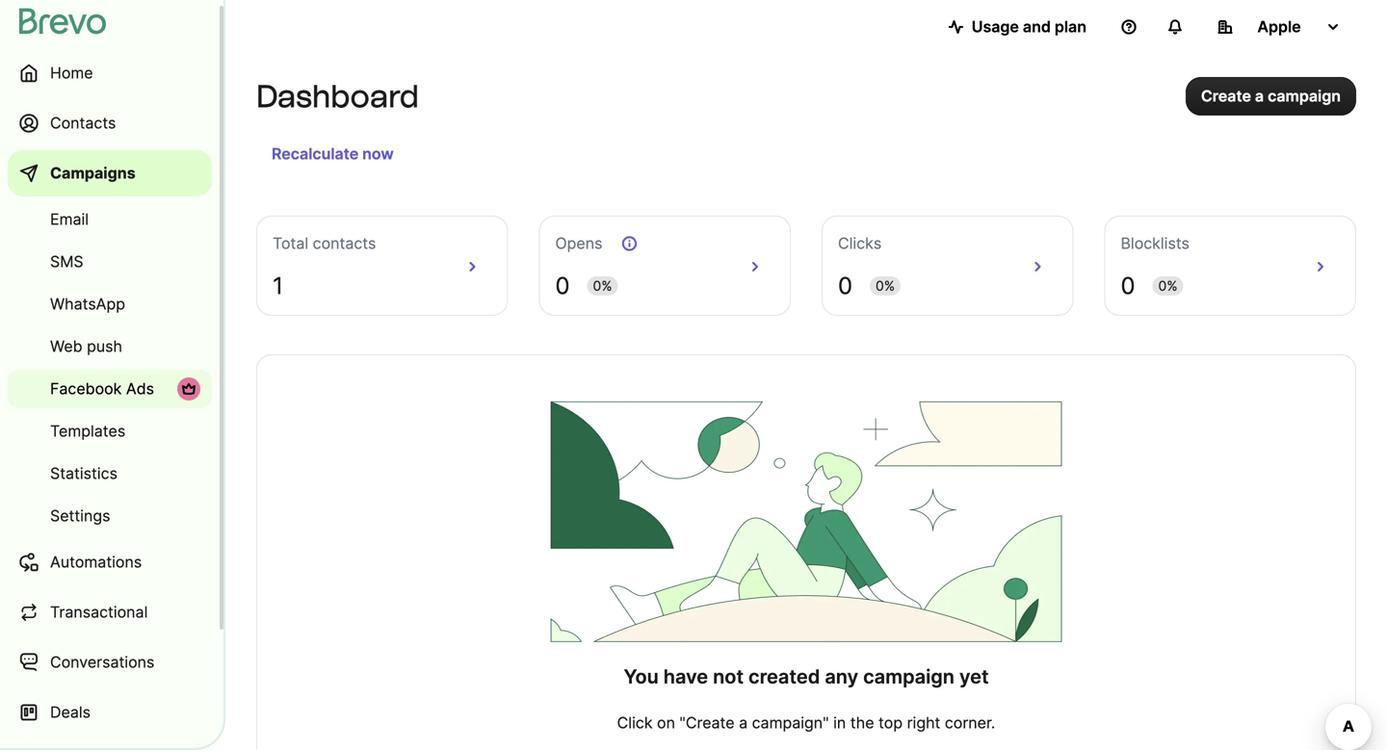 Task type: vqa. For each thing, say whether or not it's contained in the screenshot.
out inside we recommend adding the marketing opt-out button. this can help reduce blocks fro
no



Task type: describe. For each thing, give the bounding box(es) containing it.
1
[[273, 272, 283, 300]]

automations
[[50, 553, 142, 572]]

contacts
[[50, 114, 116, 132]]

1 0 from the left
[[556, 272, 570, 300]]

total
[[273, 234, 309, 253]]

settings
[[50, 507, 110, 526]]

contacts
[[313, 234, 376, 253]]

usage
[[972, 17, 1019, 36]]

recalculate now
[[272, 145, 394, 163]]

have
[[664, 665, 708, 689]]

you have not created any campaign yet
[[624, 665, 989, 689]]

and
[[1023, 17, 1051, 36]]

corner.
[[945, 714, 996, 733]]

web push
[[50, 337, 122, 356]]

total contacts
[[273, 234, 376, 253]]

not
[[713, 665, 744, 689]]

plan
[[1055, 17, 1087, 36]]

campaigns link
[[8, 150, 212, 197]]

statistics link
[[8, 455, 212, 493]]

whatsapp
[[50, 295, 125, 314]]

"create
[[680, 714, 735, 733]]

ads
[[126, 380, 154, 398]]

email
[[50, 210, 89, 229]]

recalculate
[[272, 145, 359, 163]]

conversations
[[50, 653, 155, 672]]

top
[[879, 714, 903, 733]]

statistics
[[50, 464, 117, 483]]

1 vertical spatial a
[[739, 714, 748, 733]]

sms link
[[8, 243, 212, 281]]

contacts link
[[8, 100, 212, 146]]

facebook
[[50, 380, 122, 398]]

0% for clicks
[[876, 278, 895, 294]]

transactional
[[50, 603, 148, 622]]

the
[[851, 714, 875, 733]]

yet
[[960, 665, 989, 689]]

deals
[[50, 703, 91, 722]]

sms
[[50, 252, 83, 271]]

create
[[1202, 87, 1252, 106]]

a inside 'button'
[[1255, 87, 1264, 106]]



Task type: locate. For each thing, give the bounding box(es) containing it.
0 vertical spatial a
[[1255, 87, 1264, 106]]

campaign down apple button at the right top of page
[[1268, 87, 1341, 106]]

0 horizontal spatial campaign
[[863, 665, 955, 689]]

campaigns
[[50, 164, 136, 183]]

home link
[[8, 50, 212, 96]]

0 down clicks
[[838, 272, 853, 300]]

right
[[907, 714, 941, 733]]

deals link
[[8, 690, 212, 736]]

transactional link
[[8, 590, 212, 636]]

a right create
[[1255, 87, 1264, 106]]

0
[[556, 272, 570, 300], [838, 272, 853, 300], [1121, 272, 1136, 300]]

conversations link
[[8, 640, 212, 686]]

click on "create a campaign" in the top right corner.
[[617, 714, 996, 733]]

1 horizontal spatial a
[[1255, 87, 1264, 106]]

apple button
[[1203, 8, 1357, 46]]

0% down opens
[[593, 278, 612, 294]]

recalculate now button
[[264, 139, 402, 170]]

any
[[825, 665, 859, 689]]

3 0 from the left
[[1121, 272, 1136, 300]]

web
[[50, 337, 83, 356]]

email link
[[8, 200, 212, 239]]

1 horizontal spatial 0
[[838, 272, 853, 300]]

2 horizontal spatial 0
[[1121, 272, 1136, 300]]

3 0% from the left
[[1159, 278, 1178, 294]]

apple
[[1258, 17, 1301, 36]]

0% for blocklists
[[1159, 278, 1178, 294]]

create a campaign button
[[1186, 77, 1357, 116]]

home
[[50, 64, 93, 82]]

automations link
[[8, 540, 212, 586]]

now
[[362, 145, 394, 163]]

0 horizontal spatial 0%
[[593, 278, 612, 294]]

0 down 'blocklists'
[[1121, 272, 1136, 300]]

on
[[657, 714, 675, 733]]

in
[[834, 714, 846, 733]]

0 for blocklists
[[1121, 272, 1136, 300]]

2 0% from the left
[[876, 278, 895, 294]]

0 for clicks
[[838, 272, 853, 300]]

usage and plan
[[972, 17, 1087, 36]]

you
[[624, 665, 659, 689]]

opens
[[556, 234, 603, 253]]

web push link
[[8, 328, 212, 366]]

1 horizontal spatial campaign
[[1268, 87, 1341, 106]]

0 horizontal spatial 0
[[556, 272, 570, 300]]

campaign
[[1268, 87, 1341, 106], [863, 665, 955, 689]]

0%
[[593, 278, 612, 294], [876, 278, 895, 294], [1159, 278, 1178, 294]]

0 vertical spatial campaign
[[1268, 87, 1341, 106]]

blocklists
[[1121, 234, 1190, 253]]

created
[[749, 665, 820, 689]]

click
[[617, 714, 653, 733]]

usage and plan button
[[933, 8, 1102, 46]]

push
[[87, 337, 122, 356]]

0 horizontal spatial a
[[739, 714, 748, 733]]

2 0 from the left
[[838, 272, 853, 300]]

dashboard
[[256, 78, 419, 115]]

1 vertical spatial campaign
[[863, 665, 955, 689]]

2 horizontal spatial 0%
[[1159, 278, 1178, 294]]

create a campaign
[[1202, 87, 1341, 106]]

templates link
[[8, 412, 212, 451]]

campaign up right
[[863, 665, 955, 689]]

a right "create
[[739, 714, 748, 733]]

left___rvooi image
[[181, 382, 197, 397]]

facebook ads
[[50, 380, 154, 398]]

campaign"
[[752, 714, 829, 733]]

0% down clicks
[[876, 278, 895, 294]]

0 down opens
[[556, 272, 570, 300]]

templates
[[50, 422, 125, 441]]

1 0% from the left
[[593, 278, 612, 294]]

facebook ads link
[[8, 370, 212, 409]]

0% down 'blocklists'
[[1159, 278, 1178, 294]]

a
[[1255, 87, 1264, 106], [739, 714, 748, 733]]

1 horizontal spatial 0%
[[876, 278, 895, 294]]

clicks
[[838, 234, 882, 253]]

campaign inside 'button'
[[1268, 87, 1341, 106]]

whatsapp link
[[8, 285, 212, 324]]

settings link
[[8, 497, 212, 536]]



